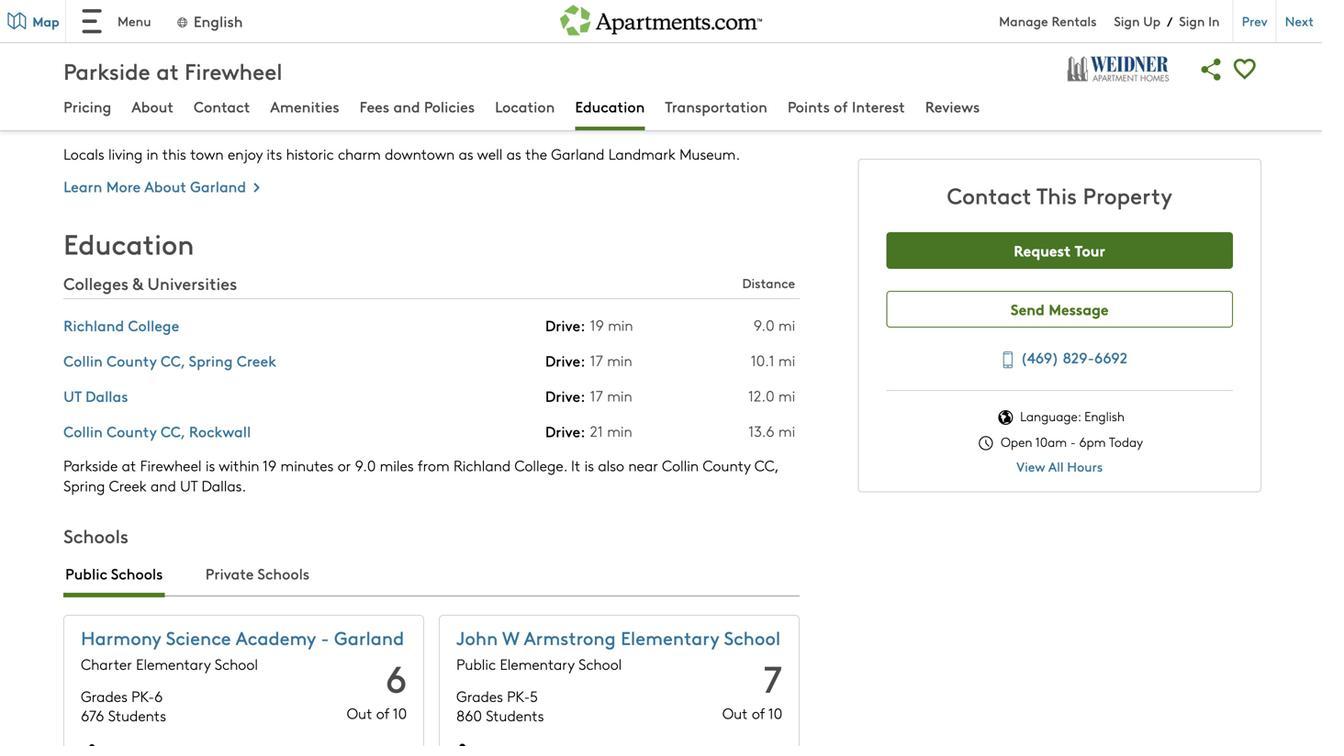 Task type: vqa. For each thing, say whether or not it's contained in the screenshot.


Task type: locate. For each thing, give the bounding box(es) containing it.
10 inside 6 out of 10
[[393, 704, 407, 724]]

2 horizontal spatial as
[[532, 49, 547, 70]]

locale.
[[750, 49, 793, 70]]

of for 6
[[376, 704, 390, 724]]

cc, for spring
[[161, 350, 185, 371]]

2 horizontal spatial school
[[724, 626, 781, 651]]

parkside down the ut dallas link
[[63, 455, 118, 476]]

0 horizontal spatial english
[[194, 11, 243, 31]]

garland down mall
[[551, 144, 605, 164]]

of for the
[[118, 49, 132, 70]]

1 horizontal spatial spring
[[189, 350, 233, 371]]

1 horizontal spatial elementary
[[500, 654, 575, 675]]

location button
[[495, 96, 555, 120]]

1 parkside from the top
[[63, 56, 150, 86]]

town
[[341, 91, 375, 111]]

about down great
[[132, 96, 174, 117]]

schools inside public schools link
[[111, 563, 163, 584]]

0 horizontal spatial sign
[[1114, 12, 1140, 30]]

and down collin county cc, rockwall
[[151, 476, 176, 496]]

contact for contact this property
[[947, 180, 1032, 210]]

place up commuters
[[263, 49, 298, 70]]

map
[[32, 12, 59, 30]]

0 vertical spatial contact
[[194, 96, 250, 117]]

1 vertical spatial richland
[[454, 455, 511, 476]]

0 horizontal spatial grades
[[81, 687, 128, 707]]

0 vertical spatial about
[[132, 96, 174, 117]]

schools for private
[[258, 563, 310, 584]]

sign up link
[[1114, 12, 1161, 30]]

schools right private
[[258, 563, 310, 584]]

1 vertical spatial the
[[525, 144, 547, 164]]

school down john w armstrong elementary school 'link'
[[579, 654, 622, 675]]

students right 676
[[108, 706, 166, 726]]

2 students from the left
[[486, 706, 544, 726]]

the inside the city of garland is an ideal place for families to set down roots, and as such it has become a popular locale. it's also a great place for commuters since it has two convenient dart blue line stations that provide access to the dallas-fort worth area. the firewheel town center is a sprawling outdoor mall with shops, restaurants, and a nearby golf course.
[[63, 91, 85, 111]]

out inside 6 out of 10
[[347, 704, 372, 724]]

firewheel up area.
[[185, 56, 283, 86]]

10
[[393, 704, 407, 724], [768, 704, 783, 724]]

1 horizontal spatial -
[[1071, 433, 1076, 451]]

garland up 6 out of 10
[[334, 626, 404, 651]]

it right such
[[585, 49, 595, 70]]

to left set
[[379, 49, 393, 70]]

-
[[1071, 433, 1076, 451], [321, 626, 329, 651]]

request tour button
[[887, 232, 1233, 269]]

2 vertical spatial firewheel
[[140, 455, 202, 476]]

0 vertical spatial 19
[[590, 315, 604, 335]]

2 17 from the top
[[590, 386, 603, 406]]

6 out of 10
[[347, 653, 407, 724]]

ut inside parkside at firewheel is within 19 minutes or 9.0 miles from richland college. it is also near collin county cc, spring creek and ut dallas.
[[180, 476, 198, 496]]

pk- inside grades pk-6 676 students
[[131, 687, 154, 707]]

contact left this
[[947, 180, 1032, 210]]

sign left up
[[1114, 12, 1140, 30]]

pk- for 6
[[131, 687, 154, 707]]

drive: 17 min for ut dallas
[[545, 386, 633, 406]]

garland up great
[[136, 49, 189, 70]]

locals living in this town enjoy its historic charm downtown as well as the garland landmark museum.
[[63, 144, 740, 164]]

cc, left the rockwall
[[161, 421, 185, 442]]

firewheel down collin county cc, rockwall
[[140, 455, 202, 476]]

grades for 7
[[457, 687, 503, 707]]

mi right the 13.6
[[779, 421, 795, 441]]

county for spring
[[107, 350, 157, 371]]

send message
[[1011, 298, 1109, 320]]

firewheel inside the city of garland is an ideal place for families to set down roots, and as such it has become a popular locale. it's also a great place for commuters since it has two convenient dart blue line stations that provide access to the dallas-fort worth area. the firewheel town center is a sprawling outdoor mall with shops, restaurants, and a nearby golf course.
[[276, 91, 337, 111]]

0 vertical spatial spring
[[189, 350, 233, 371]]

0 vertical spatial ut
[[63, 386, 81, 406]]

0 horizontal spatial place
[[169, 70, 204, 90]]

elementary inside harmony science academy - garland charter elementary school
[[136, 654, 211, 675]]

1 vertical spatial the
[[248, 91, 272, 111]]

1 vertical spatial place
[[169, 70, 204, 90]]

and down two
[[393, 96, 420, 117]]

to down locale.
[[785, 70, 799, 90]]

harmony science academy - garland charter elementary school
[[81, 626, 404, 675]]

2 vertical spatial collin
[[662, 455, 699, 476]]

worth
[[166, 91, 207, 111]]

county down dallas
[[107, 421, 157, 442]]

education up &
[[63, 224, 194, 262]]

at up the fort
[[156, 56, 179, 86]]

1 drive: from the top
[[545, 315, 586, 336]]

public down john
[[457, 654, 496, 675]]

min inside the drive: 21 min
[[607, 421, 633, 441]]

1 vertical spatial also
[[598, 455, 624, 476]]

pk- for 7
[[507, 687, 530, 707]]

firewheel inside parkside at firewheel is within 19 minutes or 9.0 miles from richland college. it is also near collin county cc, spring creek and ut dallas.
[[140, 455, 202, 476]]

drive:
[[545, 315, 586, 336], [545, 350, 586, 371], [545, 386, 586, 406], [545, 421, 586, 442]]

&
[[133, 272, 143, 295]]

1 vertical spatial collin
[[63, 421, 103, 442]]

since
[[310, 70, 343, 90]]

0 horizontal spatial school
[[215, 654, 258, 675]]

english up 6pm
[[1085, 408, 1125, 425]]

1 horizontal spatial public
[[457, 654, 496, 675]]

2 sign from the left
[[1179, 12, 1205, 30]]

nearby
[[76, 111, 121, 131]]

pk- down charter
[[131, 687, 154, 707]]

parkside inside parkside at firewheel is within 19 minutes or 9.0 miles from richland college. it is also near collin county cc, spring creek and ut dallas.
[[63, 455, 118, 476]]

menu button
[[66, 0, 166, 42]]

mall
[[577, 91, 606, 111]]

1 horizontal spatial 6
[[385, 653, 407, 704]]

mi
[[779, 315, 795, 335], [779, 350, 795, 371], [779, 386, 795, 406], [779, 421, 795, 441]]

0 vertical spatial collin
[[63, 350, 103, 371]]

grades left '5'
[[457, 687, 503, 707]]

drive: for collin county cc, spring creek
[[545, 350, 586, 371]]

the down commuters
[[248, 91, 272, 111]]

john w armstrong elementary school public elementary school
[[457, 626, 781, 675]]

of inside the city of garland is an ideal place for families to set down roots, and as such it has become a popular locale. it's also a great place for commuters since it has two convenient dart blue line stations that provide access to the dallas-fort worth area. the firewheel town center is a sprawling outdoor mall with shops, restaurants, and a nearby golf course.
[[118, 49, 132, 70]]

1 vertical spatial contact
[[947, 180, 1032, 210]]

1 vertical spatial has
[[360, 70, 384, 90]]

1 vertical spatial county
[[107, 421, 157, 442]]

spring down the ut dallas link
[[63, 476, 105, 496]]

is left an
[[193, 49, 202, 70]]

17 up 21
[[590, 386, 603, 406]]

the up it's
[[63, 49, 87, 70]]

of inside 6 out of 10
[[376, 704, 390, 724]]

0 horizontal spatial -
[[321, 626, 329, 651]]

0 horizontal spatial 10
[[393, 704, 407, 724]]

contact button
[[194, 96, 250, 120]]

school inside harmony science academy - garland charter elementary school
[[215, 654, 258, 675]]

0 horizontal spatial pk-
[[131, 687, 154, 707]]

1 horizontal spatial to
[[785, 70, 799, 90]]

0 vertical spatial parkside
[[63, 56, 150, 86]]

for
[[302, 49, 321, 70], [208, 70, 227, 90]]

1 horizontal spatial 10
[[768, 704, 783, 724]]

locals
[[63, 144, 104, 164]]

1 vertical spatial about
[[144, 176, 186, 196]]

of inside "button"
[[834, 96, 848, 117]]

2 vertical spatial county
[[703, 455, 751, 476]]

two
[[387, 70, 413, 90]]

0 vertical spatial has
[[599, 49, 622, 70]]

1 vertical spatial public
[[457, 654, 496, 675]]

creek
[[237, 350, 276, 371], [109, 476, 147, 496]]

2 drive: from the top
[[545, 350, 586, 371]]

ut dallas link
[[63, 386, 128, 406]]

is right the it
[[585, 455, 594, 476]]

mi up '10.1 mi'
[[779, 315, 795, 335]]

school up 7
[[724, 626, 781, 651]]

universities
[[147, 272, 237, 295]]

cc, inside parkside at firewheel is within 19 minutes or 9.0 miles from richland college. it is also near collin county cc, spring creek and ut dallas.
[[755, 455, 778, 476]]

0 vertical spatial firewheel
[[185, 56, 283, 86]]

3 drive: from the top
[[545, 386, 586, 406]]

1 horizontal spatial school
[[579, 654, 622, 675]]

1 horizontal spatial it
[[585, 49, 595, 70]]

1 drive: 17 min from the top
[[545, 350, 633, 371]]

it down families
[[347, 70, 356, 90]]

6 inside grades pk-6 676 students
[[154, 687, 163, 707]]

1 grades from the left
[[81, 687, 128, 707]]

at inside parkside at firewheel is within 19 minutes or 9.0 miles from richland college. it is also near collin county cc, spring creek and ut dallas.
[[122, 455, 136, 476]]

education down stations
[[575, 96, 645, 117]]

- right academy
[[321, 626, 329, 651]]

out for 6
[[347, 704, 372, 724]]

0 horizontal spatial it
[[347, 70, 356, 90]]

0 horizontal spatial at
[[122, 455, 136, 476]]

0 horizontal spatial creek
[[109, 476, 147, 496]]

school
[[724, 626, 781, 651], [215, 654, 258, 675], [579, 654, 622, 675]]

points
[[788, 96, 830, 117]]

0 horizontal spatial ut
[[63, 386, 81, 406]]

drive: 17 min up the drive: 21 min
[[545, 386, 633, 406]]

parkside
[[63, 56, 150, 86], [63, 455, 118, 476]]

at
[[156, 56, 179, 86], [122, 455, 136, 476]]

pk- right 860
[[507, 687, 530, 707]]

drive: 17 min
[[545, 350, 633, 371], [545, 386, 633, 406]]

grades pk-5 860 students
[[457, 687, 544, 726]]

cc, down the 13.6
[[755, 455, 778, 476]]

firewheel down since
[[276, 91, 337, 111]]

request
[[1014, 240, 1071, 261]]

2 out from the left
[[723, 704, 748, 724]]

17 for ut dallas
[[590, 386, 603, 406]]

collin inside parkside at firewheel is within 19 minutes or 9.0 miles from richland college. it is also near collin county cc, spring creek and ut dallas.
[[662, 455, 699, 476]]

grades inside grades pk-5 860 students
[[457, 687, 503, 707]]

grades inside grades pk-6 676 students
[[81, 687, 128, 707]]

collin up the ut dallas link
[[63, 350, 103, 371]]

1 horizontal spatial the
[[525, 144, 547, 164]]

4 drive: from the top
[[545, 421, 586, 442]]

mi right 12.0
[[779, 386, 795, 406]]

2 drive: 17 min from the top
[[545, 386, 633, 406]]

parkside up dallas- at left
[[63, 56, 150, 86]]

richland college link
[[63, 315, 179, 336]]

1 horizontal spatial contact
[[947, 180, 1032, 210]]

1 horizontal spatial sign
[[1179, 12, 1205, 30]]

center
[[379, 91, 423, 111]]

2 parkside from the top
[[63, 455, 118, 476]]

0 horizontal spatial students
[[108, 706, 166, 726]]

such
[[551, 49, 581, 70]]

and up dart
[[503, 49, 528, 70]]

public
[[65, 563, 107, 584], [457, 654, 496, 675]]

creek up the rockwall
[[237, 350, 276, 371]]

2 grades from the left
[[457, 687, 503, 707]]

line
[[564, 70, 591, 90]]

1 vertical spatial creek
[[109, 476, 147, 496]]

elementary
[[621, 626, 720, 651], [136, 654, 211, 675], [500, 654, 575, 675]]

as left the well
[[459, 144, 474, 164]]

spring up the rockwall
[[189, 350, 233, 371]]

sign left in
[[1179, 12, 1205, 30]]

schools up harmony
[[111, 563, 163, 584]]

1 pk- from the left
[[131, 687, 154, 707]]

1 horizontal spatial english
[[1085, 408, 1125, 425]]

1 vertical spatial cc,
[[161, 421, 185, 442]]

sign in link
[[1179, 12, 1220, 30]]

county down the 13.6
[[703, 455, 751, 476]]

0 vertical spatial at
[[156, 56, 179, 86]]

students right 860
[[486, 706, 544, 726]]

1 vertical spatial spring
[[63, 476, 105, 496]]

provide
[[685, 70, 734, 90]]

min for ut dallas
[[607, 386, 633, 406]]

amenities
[[270, 96, 339, 117]]

1 horizontal spatial 9.0
[[754, 315, 775, 335]]

0 vertical spatial drive: 17 min
[[545, 350, 633, 371]]

- left 6pm
[[1071, 433, 1076, 451]]

about button
[[132, 96, 174, 120]]

education button
[[575, 96, 645, 120]]

charter
[[81, 654, 132, 675]]

students inside grades pk-6 676 students
[[108, 706, 166, 726]]

1 vertical spatial -
[[321, 626, 329, 651]]

message
[[1049, 298, 1109, 320]]

apartments.com logo image
[[560, 0, 762, 35]]

also down city
[[86, 70, 113, 90]]

1 mi from the top
[[779, 315, 795, 335]]

also
[[86, 70, 113, 90], [598, 455, 624, 476]]

mi right 10.1
[[779, 350, 795, 371]]

to
[[379, 49, 393, 70], [785, 70, 799, 90]]

english up an
[[194, 11, 243, 31]]

fees and policies
[[360, 96, 475, 117]]

also left "near"
[[598, 455, 624, 476]]

students inside grades pk-5 860 students
[[486, 706, 544, 726]]

1 horizontal spatial ut
[[180, 476, 198, 496]]

0 horizontal spatial for
[[208, 70, 227, 90]]

has up town
[[360, 70, 384, 90]]

17 for collin county cc, spring creek
[[590, 350, 603, 371]]

the down it's
[[63, 91, 85, 111]]

students for 6
[[108, 706, 166, 726]]

1 horizontal spatial 19
[[590, 315, 604, 335]]

of inside 7 out of 10
[[752, 704, 765, 724]]

richland inside parkside at firewheel is within 19 minutes or 9.0 miles from richland college. it is also near collin county cc, spring creek and ut dallas.
[[454, 455, 511, 476]]

as right the well
[[507, 144, 521, 164]]

10 inside 7 out of 10
[[768, 704, 783, 724]]

19 inside parkside at firewheel is within 19 minutes or 9.0 miles from richland college. it is also near collin county cc, spring creek and ut dallas.
[[263, 455, 277, 476]]

public up harmony
[[65, 563, 107, 584]]

1 vertical spatial at
[[122, 455, 136, 476]]

0 horizontal spatial spring
[[63, 476, 105, 496]]

a up dallas- at left
[[117, 70, 125, 90]]

ut left dallas.
[[180, 476, 198, 496]]

grades down charter
[[81, 687, 128, 707]]

john
[[457, 626, 498, 651]]

9.0 right or
[[355, 455, 376, 476]]

0 horizontal spatial the
[[63, 91, 85, 111]]

pk- inside grades pk-5 860 students
[[507, 687, 530, 707]]

1 horizontal spatial pk-
[[507, 687, 530, 707]]

private schools link
[[205, 563, 310, 584]]

9.0 up 10.1
[[754, 315, 775, 335]]

public inside john w armstrong elementary school public elementary school
[[457, 654, 496, 675]]

as up blue
[[532, 49, 547, 70]]

0 horizontal spatial richland
[[63, 315, 124, 336]]

17 down 'drive: 19 min'
[[590, 350, 603, 371]]

richland down colleges
[[63, 315, 124, 336]]

amenities button
[[270, 96, 339, 120]]

collin county cc, spring creek
[[63, 350, 276, 371]]

at down collin county cc, rockwall "link"
[[122, 455, 136, 476]]

1 vertical spatial drive: 17 min
[[545, 386, 633, 406]]

2 mi from the top
[[779, 350, 795, 371]]

0 vertical spatial also
[[86, 70, 113, 90]]

grades
[[81, 687, 128, 707], [457, 687, 503, 707]]

0 vertical spatial county
[[107, 350, 157, 371]]

contact down an
[[194, 96, 250, 117]]

1 horizontal spatial richland
[[454, 455, 511, 476]]

golf
[[125, 111, 150, 131]]

2 10 from the left
[[768, 704, 783, 724]]

county down "richland college"
[[107, 350, 157, 371]]

county for rockwall
[[107, 421, 157, 442]]

has up stations
[[599, 49, 622, 70]]

0 horizontal spatial contact
[[194, 96, 250, 117]]

college
[[128, 315, 179, 336]]

policies
[[424, 96, 475, 117]]

5
[[530, 687, 538, 707]]

min inside 'drive: 19 min'
[[608, 315, 633, 335]]

1 vertical spatial 19
[[263, 455, 277, 476]]

1 vertical spatial to
[[785, 70, 799, 90]]

0 horizontal spatial 9.0
[[355, 455, 376, 476]]

0 vertical spatial cc,
[[161, 350, 185, 371]]

1 vertical spatial for
[[208, 70, 227, 90]]

1 17 from the top
[[590, 350, 603, 371]]

0 vertical spatial for
[[302, 49, 321, 70]]

min for collin county cc, rockwall
[[607, 421, 633, 441]]

1 10 from the left
[[393, 704, 407, 724]]

out inside 7 out of 10
[[723, 704, 748, 724]]

for down an
[[208, 70, 227, 90]]

points of interest
[[788, 96, 905, 117]]

for up since
[[302, 49, 321, 70]]

also inside parkside at firewheel is within 19 minutes or 9.0 miles from richland college. it is also near collin county cc, spring creek and ut dallas.
[[598, 455, 624, 476]]

spring inside parkside at firewheel is within 19 minutes or 9.0 miles from richland college. it is also near collin county cc, spring creek and ut dallas.
[[63, 476, 105, 496]]

2 pk- from the left
[[507, 687, 530, 707]]

1 vertical spatial firewheel
[[276, 91, 337, 111]]

contact for contact button
[[194, 96, 250, 117]]

1 horizontal spatial students
[[486, 706, 544, 726]]

within
[[219, 455, 259, 476]]

6 inside 6 out of 10
[[385, 653, 407, 704]]

ut left dallas
[[63, 386, 81, 406]]

13.6
[[749, 421, 775, 441]]

1 vertical spatial education
[[63, 224, 194, 262]]

1 horizontal spatial out
[[723, 704, 748, 724]]

creek down collin county cc, rockwall "link"
[[109, 476, 147, 496]]

collin down the ut dallas link
[[63, 421, 103, 442]]

next
[[1285, 12, 1314, 30]]

course.
[[154, 111, 202, 131]]

drive: 17 min down 'drive: 19 min'
[[545, 350, 633, 371]]

the right the well
[[525, 144, 547, 164]]

richland right from
[[454, 455, 511, 476]]

fees
[[360, 96, 390, 117]]

points of interest button
[[788, 96, 905, 120]]

1 vertical spatial it
[[347, 70, 356, 90]]

19 inside 'drive: 19 min'
[[590, 315, 604, 335]]

menu
[[118, 12, 151, 30]]

0 vertical spatial the
[[63, 91, 85, 111]]

place up worth
[[169, 70, 204, 90]]

about down this
[[144, 176, 186, 196]]

view
[[1017, 458, 1045, 476]]

firewheel for parkside at firewheel is within 19 minutes or 9.0 miles from richland college. it is also near collin county cc, spring creek and ut dallas.
[[140, 455, 202, 476]]

0 horizontal spatial 6
[[154, 687, 163, 707]]

manage rentals sign up / sign in
[[999, 12, 1220, 30]]

0 horizontal spatial has
[[360, 70, 384, 90]]

0 horizontal spatial the
[[63, 49, 87, 70]]

location
[[495, 96, 555, 117]]

place
[[263, 49, 298, 70], [169, 70, 204, 90]]

dart
[[493, 70, 528, 90]]

4 mi from the top
[[779, 421, 795, 441]]

2 vertical spatial cc,
[[755, 455, 778, 476]]

collin right "near"
[[662, 455, 699, 476]]

fort
[[136, 91, 162, 111]]

school down harmony science academy - garland link
[[215, 654, 258, 675]]

cc, down college
[[161, 350, 185, 371]]

1 out from the left
[[347, 704, 372, 724]]

school for 7
[[579, 654, 622, 675]]

3 mi from the top
[[779, 386, 795, 406]]

private schools
[[205, 563, 310, 584]]

1 vertical spatial 9.0
[[355, 455, 376, 476]]

0 vertical spatial creek
[[237, 350, 276, 371]]

1 students from the left
[[108, 706, 166, 726]]

garland inside the city of garland is an ideal place for families to set down roots, and as such it has become a popular locale. it's also a great place for commuters since it has two convenient dart blue line stations that provide access to the dallas-fort worth area. the firewheel town center is a sprawling outdoor mall with shops, restaurants, and a nearby golf course.
[[136, 49, 189, 70]]



Task type: describe. For each thing, give the bounding box(es) containing it.
dallas
[[85, 386, 128, 406]]

academy
[[236, 626, 316, 651]]

manage rentals link
[[999, 12, 1114, 30]]

open 10am - 6pm today
[[998, 433, 1143, 451]]

richland college
[[63, 315, 179, 336]]

collin for collin county cc, rockwall
[[63, 421, 103, 442]]

0 vertical spatial richland
[[63, 315, 124, 336]]

or
[[338, 455, 351, 476]]

1 sign from the left
[[1114, 12, 1140, 30]]

a up provide
[[683, 49, 691, 70]]

dallas-
[[89, 91, 136, 111]]

1 horizontal spatial has
[[599, 49, 622, 70]]

restaurants,
[[688, 91, 767, 111]]

at for parkside at firewheel is within 19 minutes or 9.0 miles from richland college. it is also near collin county cc, spring creek and ut dallas.
[[122, 455, 136, 476]]

distance
[[742, 274, 795, 292]]

manage
[[999, 12, 1048, 30]]

down
[[421, 49, 457, 70]]

of for 7
[[752, 704, 765, 724]]

interest
[[852, 96, 905, 117]]

prev link
[[1233, 0, 1276, 42]]

pricing button
[[63, 96, 111, 120]]

0 horizontal spatial as
[[459, 144, 474, 164]]

learn more about garland link
[[63, 176, 265, 196]]

0 vertical spatial english
[[194, 11, 243, 31]]

10 for 7
[[768, 704, 783, 724]]

1 horizontal spatial for
[[302, 49, 321, 70]]

hours
[[1067, 458, 1103, 476]]

send
[[1011, 298, 1045, 320]]

firewheel for parkside at firewheel
[[185, 56, 283, 86]]

is down convenient
[[427, 91, 437, 111]]

roots,
[[461, 49, 499, 70]]

rentals
[[1052, 12, 1097, 30]]

parkside for parkside at firewheel is within 19 minutes or 9.0 miles from richland college. it is also near collin county cc, spring creek and ut dallas.
[[63, 455, 118, 476]]

drive: for collin county cc, rockwall
[[545, 421, 586, 442]]

garland inside harmony science academy - garland charter elementary school
[[334, 626, 404, 651]]

tour
[[1075, 240, 1106, 261]]

charm
[[338, 144, 381, 164]]

set
[[397, 49, 417, 70]]

- inside harmony science academy - garland charter elementary school
[[321, 626, 329, 651]]

collin for collin county cc, spring creek
[[63, 350, 103, 371]]

open
[[1001, 433, 1033, 451]]

science
[[166, 626, 231, 651]]

9.0 inside parkside at firewheel is within 19 minutes or 9.0 miles from richland college. it is also near collin county cc, spring creek and ut dallas.
[[355, 455, 376, 476]]

cc, for rockwall
[[161, 421, 185, 442]]

creek inside parkside at firewheel is within 19 minutes or 9.0 miles from richland college. it is also near collin county cc, spring creek and ut dallas.
[[109, 476, 147, 496]]

1 vertical spatial english
[[1085, 408, 1125, 425]]

rockwall
[[189, 421, 251, 442]]

school for 6
[[215, 654, 258, 675]]

this
[[1037, 180, 1077, 210]]

1 horizontal spatial as
[[507, 144, 521, 164]]

pricing
[[63, 96, 111, 117]]

2 horizontal spatial elementary
[[621, 626, 720, 651]]

at for parkside at firewheel
[[156, 56, 179, 86]]

private
[[205, 563, 254, 584]]

is left within
[[206, 455, 215, 476]]

miles
[[380, 455, 414, 476]]

college.
[[515, 455, 567, 476]]

drive: for ut dallas
[[545, 386, 586, 406]]

1 horizontal spatial creek
[[237, 350, 276, 371]]

contact this property
[[947, 180, 1173, 210]]

collin county cc, spring creek link
[[63, 350, 276, 371]]

students for 7
[[486, 706, 544, 726]]

min for collin county cc, spring creek
[[607, 350, 633, 371]]

mi for ut dallas
[[779, 386, 795, 406]]

today
[[1109, 433, 1143, 451]]

garland down town
[[190, 176, 246, 196]]

6pm
[[1080, 433, 1106, 451]]

living
[[108, 144, 143, 164]]

reviews
[[925, 96, 980, 117]]

mi for collin county cc, rockwall
[[779, 421, 795, 441]]

drive: for richland college
[[545, 315, 586, 336]]

from
[[418, 455, 450, 476]]

town
[[190, 144, 224, 164]]

mi for collin county cc, spring creek
[[779, 350, 795, 371]]

in
[[147, 144, 158, 164]]

well
[[477, 144, 503, 164]]

dallas.
[[202, 476, 246, 496]]

enjoy
[[228, 144, 263, 164]]

stations
[[595, 70, 649, 90]]

0 vertical spatial education
[[575, 96, 645, 117]]

parkside for parkside at firewheel
[[63, 56, 150, 86]]

colleges
[[63, 272, 129, 295]]

more
[[106, 176, 141, 196]]

share listing image
[[1195, 53, 1229, 86]]

0 horizontal spatial public
[[65, 563, 107, 584]]

request tour
[[1014, 240, 1106, 261]]

a down convenient
[[441, 91, 449, 111]]

near
[[628, 455, 658, 476]]

popular
[[695, 49, 746, 70]]

21
[[590, 421, 603, 441]]

schools for public
[[111, 563, 163, 584]]

0 vertical spatial the
[[63, 49, 87, 70]]

property management company logo image
[[1067, 48, 1170, 89]]

outdoor
[[520, 91, 573, 111]]

drive: 19 min
[[545, 315, 633, 336]]

0 vertical spatial to
[[379, 49, 393, 70]]

colleges & universities
[[63, 272, 237, 295]]

area.
[[211, 91, 245, 111]]

elementary for 6
[[136, 654, 211, 675]]

12.0 mi
[[748, 386, 795, 406]]

min for richland college
[[608, 315, 633, 335]]

property
[[1083, 180, 1173, 210]]

also inside the city of garland is an ideal place for families to set down roots, and as such it has become a popular locale. it's also a great place for commuters since it has two convenient dart blue line stations that provide access to the dallas-fort worth area. the firewheel town center is a sprawling outdoor mall with shops, restaurants, and a nearby golf course.
[[86, 70, 113, 90]]

0 vertical spatial 9.0
[[754, 315, 775, 335]]

and down access
[[771, 91, 796, 111]]

9.0 mi
[[754, 315, 795, 335]]

sprawling
[[453, 91, 517, 111]]

english link
[[175, 11, 243, 31]]

out for 7
[[723, 704, 748, 724]]

armstrong
[[524, 626, 616, 651]]

7 out of 10
[[723, 653, 783, 724]]

map link
[[0, 0, 66, 42]]

next link
[[1276, 0, 1322, 42]]

/
[[1167, 12, 1173, 30]]

collin county cc, rockwall link
[[63, 421, 251, 442]]

reviews button
[[925, 96, 980, 120]]

transportation
[[665, 96, 768, 117]]

john w armstrong elementary school link
[[457, 626, 781, 651]]

downtown
[[385, 144, 455, 164]]

families
[[325, 49, 376, 70]]

shops,
[[642, 91, 684, 111]]

schools up public schools
[[63, 523, 129, 549]]

a left the nearby
[[63, 111, 72, 131]]

10 for 6
[[393, 704, 407, 724]]

7
[[764, 653, 783, 704]]

1 horizontal spatial place
[[263, 49, 298, 70]]

1 horizontal spatial the
[[248, 91, 272, 111]]

676
[[81, 706, 104, 726]]

mi for richland college
[[779, 315, 795, 335]]

in
[[1209, 12, 1220, 30]]

parkside at firewheel is within 19 minutes or 9.0 miles from richland college. it is also near collin county cc, spring creek and ut dallas.
[[63, 455, 778, 496]]

county inside parkside at firewheel is within 19 minutes or 9.0 miles from richland college. it is also near collin county cc, spring creek and ut dallas.
[[703, 455, 751, 476]]

as inside the city of garland is an ideal place for families to set down roots, and as such it has become a popular locale. it's also a great place for commuters since it has two convenient dart blue line stations that provide access to the dallas-fort worth area. the firewheel town center is a sprawling outdoor mall with shops, restaurants, and a nearby golf course.
[[532, 49, 547, 70]]

fees and policies button
[[360, 96, 475, 120]]

that
[[653, 70, 681, 90]]

drive: 17 min for collin county cc, spring creek
[[545, 350, 633, 371]]

and inside "button"
[[393, 96, 420, 117]]

elementary for 7
[[500, 654, 575, 675]]

ut dallas
[[63, 386, 128, 406]]

grades for 6
[[81, 687, 128, 707]]

city
[[91, 49, 114, 70]]

access
[[738, 70, 781, 90]]

(469)
[[1021, 347, 1059, 368]]

and inside parkside at firewheel is within 19 minutes or 9.0 miles from richland college. it is also near collin county cc, spring creek and ut dallas.
[[151, 476, 176, 496]]



